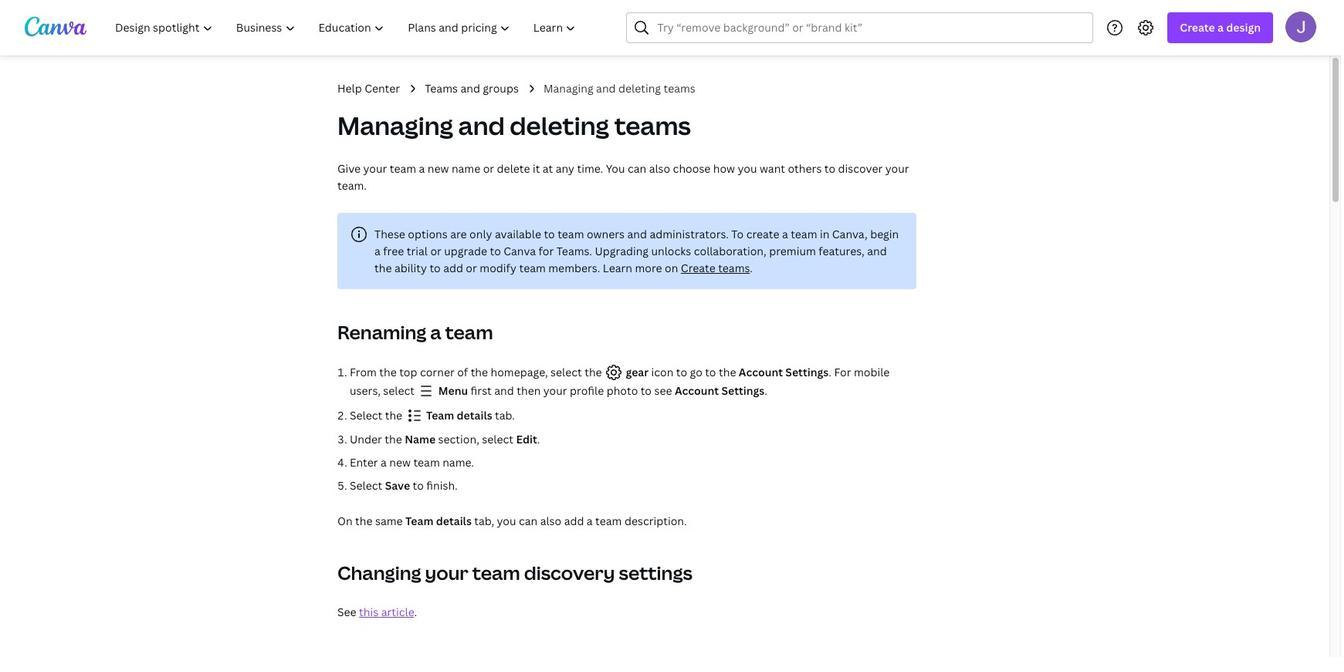 Task type: vqa. For each thing, say whether or not it's contained in the screenshot.
TOP LEVEL NAVIGATION 'element'
yes



Task type: locate. For each thing, give the bounding box(es) containing it.
create for create a design
[[1180, 20, 1215, 35]]

new left name
[[428, 161, 449, 176]]

others
[[788, 161, 822, 176]]

settings
[[619, 561, 693, 586]]

0 horizontal spatial managing
[[337, 109, 453, 142]]

team
[[390, 161, 416, 176], [558, 227, 584, 242], [791, 227, 817, 242], [519, 261, 546, 276], [445, 320, 493, 345], [413, 456, 440, 470], [595, 514, 622, 529], [472, 561, 520, 586]]

options
[[408, 227, 448, 242]]

team right same
[[405, 514, 433, 529]]

1 horizontal spatial create
[[1180, 20, 1215, 35]]

1 vertical spatial details
[[436, 514, 472, 529]]

a left free
[[374, 244, 380, 259]]

your
[[363, 161, 387, 176], [885, 161, 909, 176], [543, 384, 567, 398], [425, 561, 469, 586]]

or inside give your team a new name or delete it at any time. you can also choose how you want others to discover your team.
[[483, 161, 494, 176]]

1 vertical spatial add
[[564, 514, 584, 529]]

. left for
[[829, 365, 831, 380]]

a inside give your team a new name or delete it at any time. you can also choose how you want others to discover your team.
[[419, 161, 425, 176]]

trial
[[407, 244, 428, 259]]

select up the profile
[[551, 365, 582, 380]]

0 horizontal spatial select
[[383, 384, 415, 398]]

more
[[635, 261, 662, 276]]

details left tab,
[[436, 514, 472, 529]]

1 select from the top
[[350, 408, 382, 423]]

the left name
[[385, 432, 402, 447]]

select inside . for mobile users, select
[[383, 384, 415, 398]]

0 horizontal spatial settings
[[721, 384, 765, 398]]

account right go
[[739, 365, 783, 380]]

1 vertical spatial also
[[540, 514, 561, 529]]

1 horizontal spatial managing
[[543, 81, 593, 96]]

on
[[337, 514, 353, 529]]

2 horizontal spatial or
[[483, 161, 494, 176]]

1 horizontal spatial new
[[428, 161, 449, 176]]

or
[[483, 161, 494, 176], [430, 244, 442, 259], [466, 261, 477, 276]]

teams
[[664, 81, 696, 96], [614, 109, 691, 142], [718, 261, 750, 276]]

or down the upgrade
[[466, 261, 477, 276]]

select
[[551, 365, 582, 380], [383, 384, 415, 398], [482, 432, 513, 447]]

0 vertical spatial new
[[428, 161, 449, 176]]

give your team a new name or delete it at any time. you can also choose how you want others to discover your team.
[[337, 161, 909, 193]]

for
[[834, 365, 851, 380]]

the left top
[[379, 365, 397, 380]]

0 vertical spatial also
[[649, 161, 670, 176]]

1 vertical spatial can
[[519, 514, 538, 529]]

this
[[359, 605, 378, 620]]

are
[[450, 227, 467, 242]]

can right tab,
[[519, 514, 538, 529]]

0 vertical spatial settings
[[785, 365, 829, 380]]

create left design
[[1180, 20, 1215, 35]]

1 vertical spatial account
[[675, 384, 719, 398]]

1 horizontal spatial you
[[738, 161, 757, 176]]

1 horizontal spatial also
[[649, 161, 670, 176]]

the inside these options are only available to team owners and administrators. to create a team in canva, begin a free trial or upgrade to canva for teams. upgrading unlocks collaboration, premium features, and the ability to add or modify team members. learn more on
[[374, 261, 392, 276]]

and
[[460, 81, 480, 96], [596, 81, 616, 96], [458, 109, 505, 142], [627, 227, 647, 242], [867, 244, 887, 259], [494, 384, 514, 398]]

settings down 'gear icon to go to the account settings' at the bottom of page
[[721, 384, 765, 398]]

design
[[1226, 20, 1261, 35]]

in
[[820, 227, 829, 242]]

1 horizontal spatial can
[[628, 161, 646, 176]]

0 vertical spatial can
[[628, 161, 646, 176]]

your right give
[[363, 161, 387, 176]]

team up under the name section, select edit .
[[426, 408, 454, 423]]

on
[[665, 261, 678, 276]]

from the top corner of the homepage, select the
[[350, 365, 605, 380]]

select for users,
[[383, 384, 415, 398]]

tab.
[[495, 408, 515, 423]]

enter a new team name.
[[350, 456, 474, 470]]

0 horizontal spatial can
[[519, 514, 538, 529]]

1 vertical spatial deleting
[[510, 109, 609, 142]]

canva,
[[832, 227, 868, 242]]

team down name
[[413, 456, 440, 470]]

account down go
[[675, 384, 719, 398]]

can right you
[[628, 161, 646, 176]]

renaming a team
[[337, 320, 493, 345]]

0 vertical spatial select
[[551, 365, 582, 380]]

0 vertical spatial you
[[738, 161, 757, 176]]

or right trial
[[430, 244, 442, 259]]

1 vertical spatial create
[[681, 261, 715, 276]]

select
[[350, 408, 382, 423], [350, 479, 382, 493]]

0 vertical spatial select
[[350, 408, 382, 423]]

a left name
[[419, 161, 425, 176]]

ability
[[394, 261, 427, 276]]

1 horizontal spatial add
[[564, 514, 584, 529]]

to up for
[[544, 227, 555, 242]]

. inside . for mobile users, select
[[829, 365, 831, 380]]

select down tab.
[[482, 432, 513, 447]]

managing
[[543, 81, 593, 96], [337, 109, 453, 142]]

2 select from the top
[[350, 479, 382, 493]]

changing your team discovery settings
[[337, 561, 693, 586]]

create right on on the top of page
[[681, 261, 715, 276]]

the right go
[[719, 365, 736, 380]]

save
[[385, 479, 410, 493]]

1 vertical spatial new
[[389, 456, 411, 470]]

a inside "dropdown button"
[[1218, 20, 1224, 35]]

managing right groups
[[543, 81, 593, 96]]

create teams .
[[681, 261, 753, 276]]

the
[[374, 261, 392, 276], [379, 365, 397, 380], [471, 365, 488, 380], [585, 365, 602, 380], [719, 365, 736, 380], [385, 408, 402, 423], [385, 432, 402, 447], [355, 514, 373, 529]]

managing and deleting teams
[[543, 81, 696, 96], [337, 109, 691, 142]]

help center link
[[337, 80, 400, 97]]

a
[[1218, 20, 1224, 35], [419, 161, 425, 176], [782, 227, 788, 242], [374, 244, 380, 259], [430, 320, 441, 345], [381, 456, 387, 470], [587, 514, 593, 529]]

1 horizontal spatial select
[[482, 432, 513, 447]]

or right name
[[483, 161, 494, 176]]

select down enter
[[350, 479, 382, 493]]

a left design
[[1218, 20, 1224, 35]]

1 vertical spatial select
[[350, 479, 382, 493]]

account
[[739, 365, 783, 380], [675, 384, 719, 398]]

details
[[457, 408, 492, 423], [436, 514, 472, 529]]

Try "remove background" or "brand kit" search field
[[657, 13, 1083, 42]]

0 horizontal spatial new
[[389, 456, 411, 470]]

add down the upgrade
[[443, 261, 463, 276]]

you inside give your team a new name or delete it at any time. you can also choose how you want others to discover your team.
[[738, 161, 757, 176]]

same
[[375, 514, 403, 529]]

0 horizontal spatial or
[[430, 244, 442, 259]]

1 vertical spatial teams
[[614, 109, 691, 142]]

gear icon to go to the account settings
[[626, 365, 829, 380]]

you right how
[[738, 161, 757, 176]]

select for select the
[[350, 408, 382, 423]]

create
[[1180, 20, 1215, 35], [681, 261, 715, 276]]

jacob simon image
[[1285, 11, 1316, 42]]

you right tab,
[[497, 514, 516, 529]]

begin
[[870, 227, 899, 242]]

0 vertical spatial managing
[[543, 81, 593, 96]]

0 horizontal spatial account
[[675, 384, 719, 398]]

1 vertical spatial select
[[383, 384, 415, 398]]

to right go
[[705, 365, 716, 380]]

1 vertical spatial settings
[[721, 384, 765, 398]]

0 horizontal spatial add
[[443, 261, 463, 276]]

0 vertical spatial details
[[457, 408, 492, 423]]

1 horizontal spatial or
[[466, 261, 477, 276]]

select up the under
[[350, 408, 382, 423]]

new
[[428, 161, 449, 176], [389, 456, 411, 470]]

0 vertical spatial account
[[739, 365, 783, 380]]

the right on
[[355, 514, 373, 529]]

add up discovery
[[564, 514, 584, 529]]

settings
[[785, 365, 829, 380], [721, 384, 765, 398]]

0 vertical spatial create
[[1180, 20, 1215, 35]]

section,
[[438, 432, 479, 447]]

details down first
[[457, 408, 492, 423]]

menu first and then your profile photo to see account settings .
[[436, 384, 767, 398]]

0 vertical spatial managing and deleting teams
[[543, 81, 696, 96]]

add
[[443, 261, 463, 276], [564, 514, 584, 529]]

first
[[471, 384, 492, 398]]

to inside give your team a new name or delete it at any time. you can also choose how you want others to discover your team.
[[824, 161, 835, 176]]

homepage,
[[491, 365, 548, 380]]

0 vertical spatial teams
[[664, 81, 696, 96]]

1 vertical spatial or
[[430, 244, 442, 259]]

0 vertical spatial add
[[443, 261, 463, 276]]

also up discovery
[[540, 514, 561, 529]]

team right give
[[390, 161, 416, 176]]

your right changing on the bottom of the page
[[425, 561, 469, 586]]

to up modify at the left top
[[490, 244, 501, 259]]

learn
[[603, 261, 632, 276]]

1 vertical spatial you
[[497, 514, 516, 529]]

1 horizontal spatial deleting
[[618, 81, 661, 96]]

these
[[374, 227, 405, 242]]

a right enter
[[381, 456, 387, 470]]

managing down the center
[[337, 109, 453, 142]]

to left see
[[641, 384, 652, 398]]

team down tab,
[[472, 561, 520, 586]]

features,
[[819, 244, 865, 259]]

discover
[[838, 161, 883, 176]]

new up save
[[389, 456, 411, 470]]

the down free
[[374, 261, 392, 276]]

upgrading
[[595, 244, 649, 259]]

teams and groups link
[[425, 80, 519, 97]]

team details tab.
[[424, 408, 515, 423]]

0 horizontal spatial create
[[681, 261, 715, 276]]

top
[[399, 365, 417, 380]]

.
[[750, 261, 753, 276], [829, 365, 831, 380], [765, 384, 767, 398], [537, 432, 540, 447], [414, 605, 417, 620]]

under the name section, select edit .
[[350, 432, 540, 447]]

administrators.
[[650, 227, 729, 242]]

1 horizontal spatial account
[[739, 365, 783, 380]]

select down top
[[383, 384, 415, 398]]

0 vertical spatial or
[[483, 161, 494, 176]]

teams and groups
[[425, 81, 519, 96]]

create inside "dropdown button"
[[1180, 20, 1215, 35]]

2 vertical spatial select
[[482, 432, 513, 447]]

to right others
[[824, 161, 835, 176]]

. down collaboration,
[[750, 261, 753, 276]]

owners
[[587, 227, 625, 242]]

can
[[628, 161, 646, 176], [519, 514, 538, 529]]

on the same team details tab, you can also add a team description.
[[337, 514, 687, 529]]

also left choose
[[649, 161, 670, 176]]

2 vertical spatial or
[[466, 261, 477, 276]]

settings left for
[[785, 365, 829, 380]]

1 vertical spatial managing
[[337, 109, 453, 142]]



Task type: describe. For each thing, give the bounding box(es) containing it.
teams
[[425, 81, 458, 96]]

team up premium
[[791, 227, 817, 242]]

for
[[539, 244, 554, 259]]

your right discover
[[885, 161, 909, 176]]

premium
[[769, 244, 816, 259]]

this article link
[[359, 605, 414, 620]]

delete
[[497, 161, 530, 176]]

profile
[[570, 384, 604, 398]]

mobile
[[854, 365, 890, 380]]

name
[[452, 161, 480, 176]]

a up premium
[[782, 227, 788, 242]]

changing
[[337, 561, 421, 586]]

collaboration,
[[694, 244, 766, 259]]

teams inside managing and deleting teams link
[[664, 81, 696, 96]]

the down top
[[385, 408, 402, 423]]

of
[[457, 365, 468, 380]]

select for section,
[[482, 432, 513, 447]]

. down 'gear icon to go to the account settings' at the bottom of page
[[765, 384, 767, 398]]

create
[[746, 227, 779, 242]]

members.
[[548, 261, 600, 276]]

select for select save to finish.
[[350, 479, 382, 493]]

help center
[[337, 81, 400, 96]]

select save to finish.
[[350, 479, 458, 493]]

corner
[[420, 365, 455, 380]]

unlocks
[[651, 244, 691, 259]]

see
[[654, 384, 672, 398]]

a up discovery
[[587, 514, 593, 529]]

menu
[[438, 384, 468, 398]]

also inside give your team a new name or delete it at any time. you can also choose how you want others to discover your team.
[[649, 161, 670, 176]]

new inside give your team a new name or delete it at any time. you can also choose how you want others to discover your team.
[[428, 161, 449, 176]]

renaming
[[337, 320, 426, 345]]

give
[[337, 161, 361, 176]]

tab,
[[474, 514, 494, 529]]

0 horizontal spatial deleting
[[510, 109, 609, 142]]

gear
[[626, 365, 649, 380]]

go
[[690, 365, 702, 380]]

1 vertical spatial team
[[405, 514, 433, 529]]

0 horizontal spatial also
[[540, 514, 561, 529]]

create a design button
[[1168, 12, 1273, 43]]

photo
[[607, 384, 638, 398]]

1 vertical spatial managing and deleting teams
[[337, 109, 691, 142]]

want
[[760, 161, 785, 176]]

any
[[556, 161, 574, 176]]

available
[[495, 227, 541, 242]]

add inside these options are only available to team owners and administrators. to create a team in canva, begin a free trial or upgrade to canva for teams. upgrading unlocks collaboration, premium features, and the ability to add or modify team members. learn more on
[[443, 261, 463, 276]]

these options are only available to team owners and administrators. to create a team in canva, begin a free trial or upgrade to canva for teams. upgrading unlocks collaboration, premium features, and the ability to add or modify team members. learn more on
[[374, 227, 899, 276]]

finish.
[[426, 479, 458, 493]]

see
[[337, 605, 356, 620]]

only
[[469, 227, 492, 242]]

icon
[[651, 365, 674, 380]]

team.
[[337, 178, 367, 193]]

name
[[405, 432, 436, 447]]

at
[[543, 161, 553, 176]]

upgrade
[[444, 244, 487, 259]]

choose
[[673, 161, 711, 176]]

the up the profile
[[585, 365, 602, 380]]

team up of
[[445, 320, 493, 345]]

edit
[[516, 432, 537, 447]]

how
[[713, 161, 735, 176]]

. for mobile users, select
[[350, 365, 890, 398]]

team left description.
[[595, 514, 622, 529]]

0 vertical spatial team
[[426, 408, 454, 423]]

teams.
[[556, 244, 592, 259]]

free
[[383, 244, 404, 259]]

create a design
[[1180, 20, 1261, 35]]

time.
[[577, 161, 603, 176]]

canva
[[504, 244, 536, 259]]

users,
[[350, 384, 381, 398]]

team up teams.
[[558, 227, 584, 242]]

managing inside managing and deleting teams link
[[543, 81, 593, 96]]

description.
[[625, 514, 687, 529]]

you
[[606, 161, 625, 176]]

top level navigation element
[[105, 12, 589, 43]]

then
[[517, 384, 541, 398]]

to right save
[[413, 479, 424, 493]]

article
[[381, 605, 414, 620]]

team down canva
[[519, 261, 546, 276]]

from
[[350, 365, 377, 380]]

1 horizontal spatial settings
[[785, 365, 829, 380]]

. down then
[[537, 432, 540, 447]]

modify
[[480, 261, 517, 276]]

managing and deleting teams link
[[543, 80, 696, 97]]

2 horizontal spatial select
[[551, 365, 582, 380]]

discovery
[[524, 561, 615, 586]]

select the
[[350, 408, 405, 423]]

a up corner
[[430, 320, 441, 345]]

enter
[[350, 456, 378, 470]]

see this article .
[[337, 605, 417, 620]]

center
[[365, 81, 400, 96]]

help
[[337, 81, 362, 96]]

. right this on the bottom left of the page
[[414, 605, 417, 620]]

team inside give your team a new name or delete it at any time. you can also choose how you want others to discover your team.
[[390, 161, 416, 176]]

create teams link
[[681, 261, 750, 276]]

to
[[731, 227, 744, 242]]

groups
[[483, 81, 519, 96]]

create for create teams .
[[681, 261, 715, 276]]

it
[[533, 161, 540, 176]]

the right of
[[471, 365, 488, 380]]

0 vertical spatial deleting
[[618, 81, 661, 96]]

name.
[[443, 456, 474, 470]]

your right then
[[543, 384, 567, 398]]

can inside give your team a new name or delete it at any time. you can also choose how you want others to discover your team.
[[628, 161, 646, 176]]

2 vertical spatial teams
[[718, 261, 750, 276]]

0 horizontal spatial you
[[497, 514, 516, 529]]

under
[[350, 432, 382, 447]]

to left go
[[676, 365, 687, 380]]

to right the ability
[[430, 261, 441, 276]]



